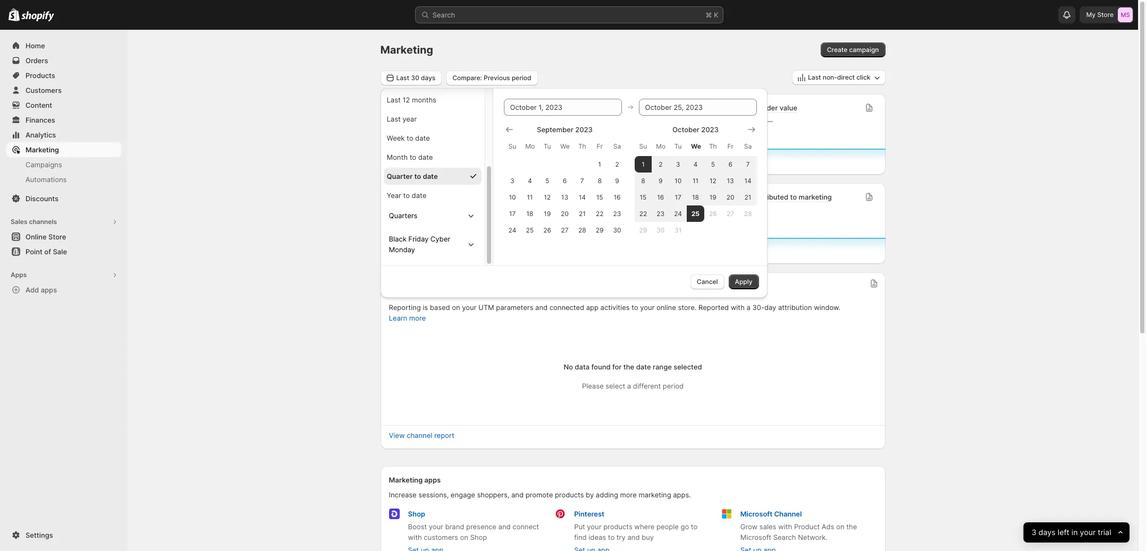 Task type: describe. For each thing, give the bounding box(es) containing it.
8 for 1st 8 button from the left
[[598, 177, 602, 185]]

tu for september 2023
[[544, 142, 551, 150]]

customers
[[26, 86, 62, 95]]

attributed for 0
[[756, 193, 789, 202]]

th for september 2023
[[578, 142, 586, 150]]

1 horizontal spatial 5 button
[[704, 156, 722, 173]]

with inside reporting is based on your utm parameters and connected app activities to your online store. reported with a 30-day attribution window. learn more
[[731, 304, 745, 312]]

⌘ k
[[706, 11, 719, 19]]

k
[[714, 11, 719, 19]]

compare: previous period
[[453, 74, 531, 82]]

your inside dropdown button
[[1080, 528, 1096, 538]]

more inside reporting is based on your utm parameters and connected app activities to your online store. reported with a 30-day attribution window. learn more
[[409, 314, 426, 323]]

0 horizontal spatial 3
[[510, 177, 515, 185]]

0 horizontal spatial 5 button
[[539, 173, 556, 189]]

to inside "button"
[[414, 172, 421, 181]]

campaign
[[849, 46, 879, 54]]

on inside microsoft channel grow sales with product ads on the microsoft search network.
[[836, 523, 845, 532]]

with inside shop boost your brand presence and connect with customers on shop
[[408, 534, 422, 542]]

1 horizontal spatial 4
[[694, 160, 698, 168]]

activities
[[601, 304, 630, 312]]

1 horizontal spatial 25 button
[[687, 205, 704, 222]]

0%
[[560, 115, 577, 128]]

20 for the leftmost '20' button
[[561, 210, 569, 218]]

the inside microsoft channel grow sales with product ads on the microsoft search network.
[[847, 523, 857, 532]]

th for october 2023
[[709, 142, 717, 150]]

automations
[[26, 175, 67, 184]]

view channel report
[[389, 432, 455, 440]]

12 for right 12 button
[[710, 177, 717, 185]]

shopify image
[[21, 11, 54, 22]]

product
[[794, 523, 820, 532]]

3 days left in your trial
[[1032, 528, 1112, 538]]

23 for 2nd 23 button from the left
[[657, 210, 665, 218]]

fr for september 2023
[[597, 142, 603, 150]]

discounts
[[26, 195, 58, 203]]

2 16 button from the left
[[652, 189, 669, 205]]

online inside button
[[26, 233, 47, 241]]

1 29 button from the left
[[591, 222, 609, 238]]

week to date button
[[384, 129, 481, 146]]

1 horizontal spatial 21 button
[[739, 189, 757, 205]]

sales for sales attributed to marketing
[[560, 193, 578, 202]]

report
[[434, 432, 455, 440]]

home link
[[6, 38, 121, 53]]

1 9 button from the left
[[609, 173, 626, 189]]

1 for 2
[[642, 160, 645, 168]]

su for september
[[509, 142, 516, 150]]

in
[[1072, 528, 1078, 538]]

1 horizontal spatial 24
[[674, 210, 682, 218]]

1 horizontal spatial 19 button
[[704, 189, 722, 205]]

0 vertical spatial search
[[433, 11, 455, 19]]

pinterest put your products where people go to find ideas to try and buy
[[574, 510, 698, 542]]

0 horizontal spatial 6 button
[[556, 173, 574, 189]]

1 horizontal spatial 26 button
[[704, 205, 722, 222]]

automations link
[[6, 172, 121, 187]]

shopify image
[[9, 8, 20, 21]]

point
[[26, 248, 42, 256]]

1 vertical spatial 14
[[579, 193, 586, 201]]

2 microsoft from the top
[[741, 534, 772, 542]]

network.
[[798, 534, 828, 542]]

please select a different period
[[582, 382, 684, 391]]

discounts link
[[6, 191, 121, 206]]

1 horizontal spatial 4 button
[[687, 156, 704, 173]]

0 vertical spatial 17
[[675, 193, 682, 201]]

last for last year
[[387, 115, 401, 123]]

total sales
[[389, 193, 424, 202]]

0 horizontal spatial $0.00
[[389, 205, 420, 217]]

year to date button
[[384, 187, 481, 204]]

trial
[[1098, 528, 1112, 538]]

0 vertical spatial sales
[[407, 193, 424, 202]]

no change image for $0.00
[[596, 207, 602, 215]]

last year
[[387, 115, 417, 123]]

10 button for 17
[[504, 189, 521, 205]]

view channel report button
[[383, 429, 461, 443]]

point of sale link
[[6, 245, 121, 259]]

select
[[606, 382, 625, 391]]

online for 0%
[[560, 104, 581, 112]]

0 vertical spatial marketing
[[380, 44, 433, 56]]

1 vertical spatial marketing
[[26, 146, 59, 154]]

0 horizontal spatial 7 button
[[574, 173, 591, 189]]

view
[[389, 432, 405, 440]]

$0.00 for sales
[[560, 205, 592, 217]]

1 vertical spatial period
[[663, 382, 684, 391]]

0 horizontal spatial 11
[[527, 193, 533, 201]]

2 9 from the left
[[659, 177, 663, 185]]

learn
[[389, 314, 407, 323]]

1 horizontal spatial 18 button
[[687, 189, 704, 205]]

1 horizontal spatial 6 button
[[722, 156, 739, 173]]

1 30 button from the left
[[609, 222, 626, 238]]

date left range
[[636, 363, 651, 372]]

cancel button
[[691, 275, 724, 290]]

brand
[[445, 523, 464, 532]]

found
[[592, 363, 611, 372]]

1 horizontal spatial 27 button
[[722, 205, 739, 222]]

based
[[430, 304, 450, 312]]

reporting
[[389, 304, 421, 312]]

1 horizontal spatial 28 button
[[739, 205, 757, 222]]

0 horizontal spatial 17 button
[[504, 205, 521, 222]]

on inside reporting is based on your utm parameters and connected app activities to your online store. reported with a 30-day attribution window. learn more
[[452, 304, 460, 312]]

19 for leftmost 19 "button"
[[544, 210, 551, 218]]

31
[[675, 226, 682, 234]]

su for october
[[639, 142, 647, 150]]

reporting is based on your utm parameters and connected app activities to your online store. reported with a 30-day attribution window. learn more
[[389, 304, 841, 323]]

order
[[760, 104, 778, 112]]

1 horizontal spatial 13 button
[[722, 173, 739, 189]]

sales attributed to marketing
[[560, 193, 656, 202]]

microsoft channel link
[[741, 510, 802, 519]]

thursday element for october 2023
[[704, 137, 722, 156]]

products inside pinterest put your products where people go to find ideas to try and buy
[[604, 523, 633, 532]]

settings
[[26, 532, 53, 540]]

september
[[537, 125, 574, 134]]

my store
[[1086, 11, 1114, 19]]

monday element for september 2023
[[521, 137, 539, 156]]

sa for september 2023
[[613, 142, 621, 150]]

1 horizontal spatial 7
[[746, 160, 750, 168]]

customers
[[424, 534, 458, 542]]

total
[[389, 193, 405, 202]]

week to date
[[387, 134, 430, 142]]

range
[[653, 363, 672, 372]]

no
[[564, 363, 573, 372]]

16 for 1st 16 button
[[614, 193, 621, 201]]

0 horizontal spatial 20 button
[[556, 205, 574, 222]]

1 horizontal spatial 17 button
[[669, 189, 687, 205]]

1 horizontal spatial 20 button
[[722, 189, 739, 205]]

channel
[[774, 510, 802, 519]]

1 vertical spatial 21
[[579, 210, 586, 218]]

12 inside "button"
[[403, 95, 410, 104]]

last year button
[[384, 110, 481, 127]]

0 horizontal spatial 25
[[526, 226, 534, 234]]

learn more link
[[389, 314, 426, 323]]

1 vertical spatial 24
[[509, 226, 516, 234]]

0 for orders
[[731, 205, 739, 217]]

boost
[[408, 523, 427, 532]]

1 button for 3
[[591, 156, 609, 173]]

period inside dropdown button
[[512, 74, 531, 82]]

10 button for 11
[[669, 173, 687, 189]]

shoppers,
[[477, 491, 510, 500]]

week
[[387, 134, 405, 142]]

0 horizontal spatial 27 button
[[556, 222, 574, 238]]

0 horizontal spatial 14 button
[[574, 189, 591, 205]]

0 horizontal spatial shop
[[408, 510, 425, 519]]

0 horizontal spatial 28 button
[[574, 222, 591, 238]]

0 vertical spatial 25
[[692, 210, 700, 218]]

we for october
[[691, 142, 701, 150]]

10 for 11
[[675, 177, 682, 185]]

add apps button
[[6, 283, 121, 298]]

30 inside dropdown button
[[411, 74, 419, 82]]

and left promote
[[511, 491, 524, 500]]

marketing for 0
[[799, 193, 832, 202]]

try
[[617, 534, 626, 542]]

online for 0
[[389, 104, 410, 112]]

friday
[[409, 235, 429, 243]]

sessions,
[[419, 491, 449, 500]]

1 horizontal spatial 30
[[613, 226, 621, 234]]

0 horizontal spatial 18 button
[[521, 205, 539, 222]]

1 horizontal spatial 12 button
[[704, 173, 722, 189]]

6 for left the 6 button
[[563, 177, 567, 185]]

0 horizontal spatial 11 button
[[521, 189, 539, 205]]

0 horizontal spatial 25 button
[[521, 222, 539, 238]]

go
[[681, 523, 689, 532]]

store for 0%
[[583, 104, 600, 112]]

increase sessions, engage shoppers, and promote products by adding more marketing apps.
[[389, 491, 691, 500]]

find
[[574, 534, 587, 542]]

27 for right 27 button
[[727, 210, 734, 218]]

1 horizontal spatial 7 button
[[739, 156, 757, 173]]

point of sale button
[[0, 245, 128, 259]]

2 vertical spatial marketing
[[389, 476, 423, 485]]

of
[[44, 248, 51, 256]]

1 horizontal spatial 5
[[711, 160, 715, 168]]

0 horizontal spatial the
[[624, 363, 634, 372]]

cancel
[[697, 278, 718, 286]]

13 for the 13 button to the right
[[727, 177, 734, 185]]

direct
[[837, 73, 855, 81]]

28 for 28 "button" to the left
[[578, 226, 586, 234]]

2 15 button from the left
[[635, 189, 652, 205]]

0 horizontal spatial a
[[627, 382, 631, 391]]

selected
[[674, 363, 702, 372]]

window.
[[814, 304, 841, 312]]

quarter to date button
[[384, 168, 481, 185]]

29 for second 29 button from the right
[[596, 226, 604, 234]]

quarters button
[[385, 206, 480, 225]]

apps for marketing apps
[[424, 476, 441, 485]]

2 horizontal spatial 30
[[657, 226, 665, 234]]

to inside button
[[403, 191, 410, 200]]

tu for october 2023
[[675, 142, 682, 150]]

monday
[[389, 245, 415, 254]]

wednesday element for october
[[687, 137, 704, 156]]

please
[[582, 382, 604, 391]]

marketing apps
[[389, 476, 441, 485]]

1 horizontal spatial 11
[[693, 177, 699, 185]]

1 vertical spatial shop
[[470, 534, 487, 542]]

30-
[[753, 304, 765, 312]]

0 horizontal spatial 13 button
[[556, 189, 574, 205]]

campaigns
[[26, 161, 62, 169]]

create
[[827, 46, 848, 54]]

no change image for 0
[[743, 207, 749, 215]]

2 yyyy-mm-dd text field from the left
[[639, 99, 757, 116]]

1 for 3
[[598, 160, 601, 168]]

ideas
[[589, 534, 606, 542]]

31 button
[[669, 222, 687, 238]]

1 22 from the left
[[596, 210, 604, 218]]

last for last 12 months
[[387, 95, 401, 104]]

0 horizontal spatial 21 button
[[574, 205, 591, 222]]

1 horizontal spatial 21
[[745, 193, 752, 201]]

connect
[[513, 523, 539, 532]]

apps.
[[673, 491, 691, 500]]

1 horizontal spatial 14 button
[[739, 173, 757, 189]]

1 horizontal spatial 14
[[745, 177, 752, 185]]

0 horizontal spatial 5
[[545, 177, 549, 185]]

store for online store
[[48, 233, 66, 241]]

27 for leftmost 27 button
[[561, 226, 569, 234]]

put
[[574, 523, 585, 532]]



Task type: locate. For each thing, give the bounding box(es) containing it.
2023 for september 2023
[[575, 125, 593, 134]]

sunday element for october 2023
[[635, 137, 652, 156]]

1 horizontal spatial 3
[[676, 160, 680, 168]]

orders link
[[6, 53, 121, 68]]

30 button left the "31"
[[652, 222, 669, 238]]

store up "year" at the top left of page
[[412, 104, 429, 112]]

compare: previous period button
[[446, 70, 538, 85]]

2 tuesday element from the left
[[669, 137, 687, 156]]

5 button
[[704, 156, 722, 173], [539, 173, 556, 189]]

$0.00 down sales attributed to marketing
[[560, 205, 592, 217]]

mo for october
[[656, 142, 666, 150]]

1 saturday element from the left
[[609, 137, 626, 156]]

2023 right october
[[701, 125, 719, 134]]

23
[[613, 210, 621, 218], [657, 210, 665, 218]]

2 for second 2 button from the right
[[615, 160, 619, 168]]

last 12 months
[[387, 95, 436, 104]]

30 down sales attributed to marketing
[[613, 226, 621, 234]]

different
[[633, 382, 661, 391]]

wednesday element down the october 2023
[[687, 137, 704, 156]]

days up months
[[421, 74, 436, 82]]

4
[[694, 160, 698, 168], [528, 177, 532, 185]]

october 2023
[[673, 125, 719, 134]]

1 horizontal spatial days
[[1039, 528, 1056, 538]]

thursday element for september 2023
[[574, 137, 591, 156]]

2 horizontal spatial online
[[560, 104, 581, 112]]

tu
[[544, 142, 551, 150], [675, 142, 682, 150]]

28 button down sales attributed to marketing
[[574, 222, 591, 238]]

1 vertical spatial 28
[[578, 226, 586, 234]]

the right ads
[[847, 523, 857, 532]]

campaigns link
[[6, 157, 121, 172]]

28 button down orders attributed to marketing
[[739, 205, 757, 222]]

sales inside button
[[11, 218, 27, 226]]

0 vertical spatial days
[[421, 74, 436, 82]]

date for week to date
[[415, 134, 430, 142]]

0 horizontal spatial su
[[509, 142, 516, 150]]

16 for 1st 16 button from the right
[[657, 193, 664, 201]]

0 vertical spatial 24
[[674, 210, 682, 218]]

monday element for october 2023
[[652, 137, 669, 156]]

with down channel
[[778, 523, 792, 532]]

and left connected
[[535, 304, 548, 312]]

7
[[746, 160, 750, 168], [581, 177, 584, 185]]

marketing for $0.00
[[623, 193, 656, 202]]

0 horizontal spatial 16 button
[[609, 189, 626, 205]]

1 horizontal spatial a
[[747, 304, 751, 312]]

1 attributed from the left
[[580, 193, 613, 202]]

reported
[[699, 304, 729, 312]]

last inside button
[[387, 115, 401, 123]]

your up customers
[[429, 523, 443, 532]]

where
[[634, 523, 655, 532]]

0 horizontal spatial 2 button
[[609, 156, 626, 173]]

2 22 from the left
[[639, 210, 647, 218]]

0 horizontal spatial 15 button
[[591, 189, 609, 205]]

to
[[407, 134, 413, 142], [410, 153, 416, 161], [414, 172, 421, 181], [403, 191, 410, 200], [614, 193, 621, 202], [790, 193, 797, 202], [632, 304, 638, 312], [691, 523, 698, 532], [608, 534, 615, 542]]

$0.00 down total sales
[[389, 205, 420, 217]]

7 button up orders attributed to marketing
[[739, 156, 757, 173]]

1 horizontal spatial yyyy-mm-dd text field
[[639, 99, 757, 116]]

sunday element
[[504, 137, 521, 156], [635, 137, 652, 156]]

your
[[462, 304, 477, 312], [640, 304, 655, 312], [429, 523, 443, 532], [587, 523, 602, 532], [1080, 528, 1096, 538]]

your left online
[[640, 304, 655, 312]]

with inside microsoft channel grow sales with product ads on the microsoft search network.
[[778, 523, 792, 532]]

2 23 button from the left
[[652, 205, 669, 222]]

0 vertical spatial 27
[[727, 210, 734, 218]]

grid containing september
[[504, 124, 626, 238]]

wednesday element
[[556, 137, 574, 156], [687, 137, 704, 156]]

17 button
[[669, 189, 687, 205], [504, 205, 521, 222]]

last for last 30 days
[[396, 74, 409, 82]]

2 we from the left
[[691, 142, 701, 150]]

your inside shop boost your brand presence and connect with customers on shop
[[429, 523, 443, 532]]

1 monday element from the left
[[521, 137, 539, 156]]

create campaign button
[[821, 43, 886, 57]]

1 thursday element from the left
[[574, 137, 591, 156]]

products up try
[[604, 523, 633, 532]]

no change image down sales attributed to marketing
[[596, 207, 602, 215]]

1 2 button from the left
[[609, 156, 626, 173]]

add
[[26, 286, 39, 295]]

0 up week
[[389, 115, 396, 128]]

0 horizontal spatial sunday element
[[504, 137, 521, 156]]

more
[[409, 314, 426, 323], [620, 491, 637, 500]]

is
[[423, 304, 428, 312]]

0 horizontal spatial 4 button
[[521, 173, 539, 189]]

microsoft channel grow sales with product ads on the microsoft search network.
[[741, 510, 857, 542]]

26 for 26 button to the right
[[709, 210, 717, 218]]

2 store from the left
[[583, 104, 600, 112]]

1 horizontal spatial 25
[[692, 210, 700, 218]]

1 yyyy-mm-dd text field from the left
[[504, 99, 622, 116]]

on
[[452, 304, 460, 312], [836, 523, 845, 532], [460, 534, 468, 542]]

your left utm
[[462, 304, 477, 312]]

2 vertical spatial 3
[[1032, 528, 1037, 538]]

friday element
[[591, 137, 609, 156], [722, 137, 739, 156]]

shop down presence
[[470, 534, 487, 542]]

1 vertical spatial store
[[48, 233, 66, 241]]

thursday element down september 2023
[[574, 137, 591, 156]]

20 for rightmost '20' button
[[727, 193, 735, 201]]

your right in
[[1080, 528, 1096, 538]]

0 horizontal spatial 0
[[389, 115, 396, 128]]

tuesday element for october
[[669, 137, 687, 156]]

5 button down september at top
[[539, 173, 556, 189]]

1 horizontal spatial 1 button
[[635, 156, 652, 173]]

last up last 12 months
[[396, 74, 409, 82]]

fr down average on the right top of the page
[[728, 142, 734, 150]]

th down the october 2023
[[709, 142, 717, 150]]

no change image up week to date
[[400, 118, 406, 126]]

0 horizontal spatial 10
[[509, 193, 516, 201]]

7 button up sales attributed to marketing
[[574, 173, 591, 189]]

engage
[[451, 491, 475, 500]]

store.
[[678, 304, 697, 312]]

tuesday element
[[539, 137, 556, 156], [669, 137, 687, 156]]

your inside pinterest put your products where people go to find ideas to try and buy
[[587, 523, 602, 532]]

30 button down sales attributed to marketing
[[609, 222, 626, 238]]

1 vertical spatial 13
[[561, 193, 568, 201]]

last inside "button"
[[387, 95, 401, 104]]

sa down average on the right top of the page
[[744, 142, 752, 150]]

2 vertical spatial on
[[460, 534, 468, 542]]

sales for sales channels
[[11, 218, 27, 226]]

marketing link
[[6, 142, 121, 157]]

29 for 2nd 29 button from left
[[639, 226, 647, 234]]

1 29 from the left
[[596, 226, 604, 234]]

2 saturday element from the left
[[739, 137, 757, 156]]

1 8 button from the left
[[591, 173, 609, 189]]

with left the 30-
[[731, 304, 745, 312]]

2 16 from the left
[[657, 193, 664, 201]]

2 22 button from the left
[[635, 205, 652, 222]]

0 vertical spatial products
[[555, 491, 584, 500]]

26 for the leftmost 26 button
[[544, 226, 551, 234]]

30
[[411, 74, 419, 82], [613, 226, 621, 234], [657, 226, 665, 234]]

saturday element down average on the right top of the page
[[739, 137, 757, 156]]

1 horizontal spatial 23
[[657, 210, 665, 218]]

2 horizontal spatial 3
[[1032, 528, 1037, 538]]

and left connect
[[498, 523, 511, 532]]

0 horizontal spatial 2023
[[575, 125, 593, 134]]

1 horizontal spatial 3 button
[[669, 156, 687, 173]]

2 29 button from the left
[[635, 222, 652, 238]]

date inside "button"
[[423, 172, 438, 181]]

1 friday element from the left
[[591, 137, 609, 156]]

0 horizontal spatial 19 button
[[539, 205, 556, 222]]

1 vertical spatial sales
[[760, 523, 776, 532]]

2 mo from the left
[[656, 142, 666, 150]]

a left the 30-
[[747, 304, 751, 312]]

last inside dropdown button
[[396, 74, 409, 82]]

0 horizontal spatial 6
[[563, 177, 567, 185]]

YYYY-MM-DD text field
[[504, 99, 622, 116], [639, 99, 757, 116]]

2 for 2nd 2 button
[[659, 160, 663, 168]]

adding
[[596, 491, 618, 500]]

more right adding
[[620, 491, 637, 500]]

5 down september at top
[[545, 177, 549, 185]]

orders for orders
[[26, 56, 48, 65]]

shop link
[[408, 510, 425, 519]]

1 vertical spatial 0
[[731, 205, 739, 217]]

2 attributed from the left
[[756, 193, 789, 202]]

online up "last year"
[[389, 104, 410, 112]]

to inside button
[[410, 153, 416, 161]]

2 2 from the left
[[659, 160, 663, 168]]

last left "year" at the top left of page
[[387, 115, 401, 123]]

3 inside dropdown button
[[1032, 528, 1037, 538]]

monday element down rate
[[652, 137, 669, 156]]

2 th from the left
[[709, 142, 717, 150]]

friday element for september 2023
[[591, 137, 609, 156]]

store right my
[[1098, 11, 1114, 19]]

1 22 button from the left
[[591, 205, 609, 222]]

tuesday element for september
[[539, 137, 556, 156]]

0 horizontal spatial 4
[[528, 177, 532, 185]]

date down the month to date button
[[423, 172, 438, 181]]

0 horizontal spatial apps
[[41, 286, 57, 295]]

no change image for $0.00
[[767, 118, 773, 126]]

and inside shop boost your brand presence and connect with customers on shop
[[498, 523, 511, 532]]

1 horizontal spatial 11 button
[[687, 173, 704, 189]]

22 button
[[591, 205, 609, 222], [635, 205, 652, 222]]

quarters
[[389, 211, 418, 220]]

on right based
[[452, 304, 460, 312]]

0 horizontal spatial th
[[578, 142, 586, 150]]

29 down sales attributed to marketing
[[596, 226, 604, 234]]

0 vertical spatial 4
[[694, 160, 698, 168]]

utm
[[479, 304, 494, 312]]

content
[[26, 101, 52, 110]]

mo for september
[[525, 142, 535, 150]]

1 vertical spatial 4
[[528, 177, 532, 185]]

1 vertical spatial microsoft
[[741, 534, 772, 542]]

date inside button
[[415, 134, 430, 142]]

sa
[[613, 142, 621, 150], [744, 142, 752, 150]]

click
[[857, 73, 871, 81]]

0 vertical spatial store
[[1098, 11, 1114, 19]]

grid containing october
[[635, 124, 757, 238]]

1 microsoft from the top
[[741, 510, 773, 519]]

4 button
[[687, 156, 704, 173], [521, 173, 539, 189]]

2 1 from the left
[[642, 160, 645, 168]]

26
[[709, 210, 717, 218], [544, 226, 551, 234]]

thursday element
[[574, 137, 591, 156], [704, 137, 722, 156]]

0 horizontal spatial 12 button
[[539, 189, 556, 205]]

2 monday element from the left
[[652, 137, 669, 156]]

tu down october
[[675, 142, 682, 150]]

tu down september at top
[[544, 142, 551, 150]]

1 tuesday element from the left
[[539, 137, 556, 156]]

20
[[727, 193, 735, 201], [561, 210, 569, 218]]

sales down microsoft channel link
[[760, 523, 776, 532]]

no change image for 0%
[[581, 118, 587, 126]]

no change image down orders attributed to marketing
[[743, 207, 749, 215]]

products
[[26, 71, 55, 80]]

a inside reporting is based on your utm parameters and connected app activities to your online store. reported with a 30-day attribution window. learn more
[[747, 304, 751, 312]]

0 horizontal spatial 8 button
[[591, 173, 609, 189]]

yyyy-mm-dd text field up the october 2023
[[639, 99, 757, 116]]

marketing up the last 30 days dropdown button
[[380, 44, 433, 56]]

finances link
[[6, 113, 121, 128]]

28 down orders attributed to marketing
[[744, 210, 752, 218]]

on down brand
[[460, 534, 468, 542]]

1 button for 2
[[635, 156, 652, 173]]

no change image for 0
[[400, 118, 406, 126]]

2 30 button from the left
[[652, 222, 669, 238]]

th
[[578, 142, 586, 150], [709, 142, 717, 150]]

grid
[[504, 124, 626, 238], [635, 124, 757, 238]]

3 days left in your trial button
[[1024, 523, 1130, 543]]

2 horizontal spatial no change image
[[767, 118, 773, 126]]

microsoft down grow
[[741, 534, 772, 542]]

1 vertical spatial orders
[[731, 193, 754, 202]]

days inside dropdown button
[[421, 74, 436, 82]]

1 fr from the left
[[597, 142, 603, 150]]

date
[[415, 134, 430, 142], [418, 153, 433, 161], [423, 172, 438, 181], [412, 191, 427, 200], [636, 363, 651, 372]]

last non-direct click
[[808, 73, 871, 81]]

sunday element for september 2023
[[504, 137, 521, 156]]

1 sunday element from the left
[[504, 137, 521, 156]]

22 button down sales attributed to marketing
[[591, 205, 609, 222]]

1 mo from the left
[[525, 142, 535, 150]]

0 for online
[[389, 115, 396, 128]]

no change image down order
[[767, 118, 773, 126]]

2 friday element from the left
[[722, 137, 739, 156]]

1 store from the left
[[412, 104, 429, 112]]

10 button
[[669, 173, 687, 189], [504, 189, 521, 205]]

sales inside microsoft channel grow sales with product ads on the microsoft search network.
[[760, 523, 776, 532]]

presence
[[466, 523, 497, 532]]

0 horizontal spatial 3 button
[[504, 173, 521, 189]]

0 horizontal spatial 19
[[544, 210, 551, 218]]

0 horizontal spatial products
[[555, 491, 584, 500]]

1 15 from the left
[[596, 193, 603, 201]]

2 15 from the left
[[640, 193, 647, 201]]

2 fr from the left
[[728, 142, 734, 150]]

5 button down the october 2023
[[704, 156, 722, 173]]

friday element down september 2023
[[591, 137, 609, 156]]

store for 0
[[412, 104, 429, 112]]

days left left at the bottom right of page
[[1039, 528, 1056, 538]]

1 vertical spatial 17
[[509, 210, 516, 218]]

days inside dropdown button
[[1039, 528, 1056, 538]]

no change image right 0%
[[581, 118, 587, 126]]

period down range
[[663, 382, 684, 391]]

shop
[[408, 510, 425, 519], [470, 534, 487, 542]]

date for month to date
[[418, 153, 433, 161]]

september 2023
[[537, 125, 593, 134]]

24
[[674, 210, 682, 218], [509, 226, 516, 234]]

by
[[586, 491, 594, 500]]

1 vertical spatial 27
[[561, 226, 569, 234]]

shop up boost
[[408, 510, 425, 519]]

23 for 2nd 23 button from right
[[613, 210, 621, 218]]

period right previous
[[512, 74, 531, 82]]

1 vertical spatial more
[[620, 491, 637, 500]]

30 button
[[609, 222, 626, 238], [652, 222, 669, 238]]

7 button
[[739, 156, 757, 173], [574, 173, 591, 189]]

we for september
[[560, 142, 570, 150]]

date down quarter to date
[[412, 191, 427, 200]]

store left "conversion"
[[583, 104, 600, 112]]

month to date button
[[384, 149, 481, 166]]

0 horizontal spatial 21
[[579, 210, 586, 218]]

14
[[745, 177, 752, 185], [579, 193, 586, 201]]

27 button
[[722, 205, 739, 222], [556, 222, 574, 238]]

1 vertical spatial 19
[[544, 210, 551, 218]]

7 up sales attributed to marketing
[[581, 177, 584, 185]]

monday element down september at top
[[521, 137, 539, 156]]

fr down online store conversion rate
[[597, 142, 603, 150]]

no change image
[[581, 118, 587, 126], [767, 118, 773, 126], [743, 207, 749, 215]]

apply
[[735, 278, 753, 286]]

2 1 button from the left
[[635, 156, 652, 173]]

1 horizontal spatial 2
[[659, 160, 663, 168]]

tuesday element down september at top
[[539, 137, 556, 156]]

apps button
[[6, 268, 121, 283]]

8 for 1st 8 button from right
[[641, 177, 645, 185]]

on inside shop boost your brand presence and connect with customers on shop
[[460, 534, 468, 542]]

saturday element for october 2023
[[739, 137, 757, 156]]

1 23 button from the left
[[609, 205, 626, 222]]

and inside reporting is based on your utm parameters and connected app activities to your online store. reported with a 30-day attribution window. learn more
[[535, 304, 548, 312]]

0 horizontal spatial 24 button
[[504, 222, 521, 238]]

1 horizontal spatial 16
[[657, 193, 664, 201]]

no change image
[[400, 118, 406, 126], [596, 207, 602, 215]]

18 for the left 18 button
[[527, 210, 533, 218]]

2 wednesday element from the left
[[687, 137, 704, 156]]

on right ads
[[836, 523, 845, 532]]

2 9 button from the left
[[652, 173, 669, 189]]

22 button left "31" button
[[635, 205, 652, 222]]

2 vertical spatial with
[[408, 534, 422, 542]]

store inside button
[[48, 233, 66, 241]]

1 horizontal spatial online
[[389, 104, 410, 112]]

0 horizontal spatial more
[[409, 314, 426, 323]]

28 for the right 28 "button"
[[744, 210, 752, 218]]

1 horizontal spatial 24 button
[[669, 205, 687, 222]]

attributed for $0.00
[[580, 193, 613, 202]]

17
[[675, 193, 682, 201], [509, 210, 516, 218]]

2 23 from the left
[[657, 210, 665, 218]]

day
[[765, 304, 776, 312]]

15
[[596, 193, 603, 201], [640, 193, 647, 201]]

$0.00 down average on the right top of the page
[[731, 115, 763, 128]]

to inside button
[[407, 134, 413, 142]]

5
[[711, 160, 715, 168], [545, 177, 549, 185]]

0 horizontal spatial 2
[[615, 160, 619, 168]]

saturday element for september 2023
[[609, 137, 626, 156]]

online up 0%
[[560, 104, 581, 112]]

0 vertical spatial 10
[[675, 177, 682, 185]]

left
[[1058, 528, 1070, 538]]

1 1 from the left
[[598, 160, 601, 168]]

thursday element down the october 2023
[[704, 137, 722, 156]]

13
[[727, 177, 734, 185], [561, 193, 568, 201]]

date inside button
[[418, 153, 433, 161]]

sessions
[[431, 104, 460, 112]]

0 horizontal spatial 28
[[578, 226, 586, 234]]

tuesday element down october
[[669, 137, 687, 156]]

1 tu from the left
[[544, 142, 551, 150]]

apps for add apps
[[41, 286, 57, 295]]

th down september 2023
[[578, 142, 586, 150]]

microsoft up grow
[[741, 510, 773, 519]]

1 horizontal spatial 19
[[710, 193, 717, 201]]

friday element down average on the right top of the page
[[722, 137, 739, 156]]

5 down the october 2023
[[711, 160, 715, 168]]

1 wednesday element from the left
[[556, 137, 574, 156]]

1 8 from the left
[[598, 177, 602, 185]]

1 sa from the left
[[613, 142, 621, 150]]

1 th from the left
[[578, 142, 586, 150]]

0 down orders attributed to marketing
[[731, 205, 739, 217]]

marketing down analytics
[[26, 146, 59, 154]]

monday element
[[521, 137, 539, 156], [652, 137, 669, 156]]

1 1 button from the left
[[591, 156, 609, 173]]

a right select at bottom right
[[627, 382, 631, 391]]

my store image
[[1118, 7, 1133, 22]]

more down is
[[409, 314, 426, 323]]

2 horizontal spatial $0.00
[[731, 115, 763, 128]]

date for quarter to date
[[423, 172, 438, 181]]

online up 'point'
[[26, 233, 47, 241]]

1 2 from the left
[[615, 160, 619, 168]]

0 vertical spatial 14
[[745, 177, 752, 185]]

1 vertical spatial with
[[778, 523, 792, 532]]

2 29 from the left
[[639, 226, 647, 234]]

friday element for october 2023
[[722, 137, 739, 156]]

black friday cyber monday button
[[385, 229, 480, 259]]

1 horizontal spatial 2023
[[701, 125, 719, 134]]

1 9 from the left
[[615, 177, 619, 185]]

2 tu from the left
[[675, 142, 682, 150]]

no data found for the date range selected
[[564, 363, 702, 372]]

date for year to date
[[412, 191, 427, 200]]

0 horizontal spatial tu
[[544, 142, 551, 150]]

2 grid from the left
[[635, 124, 757, 238]]

0 horizontal spatial 22 button
[[591, 205, 609, 222]]

sa down "conversion"
[[613, 142, 621, 150]]

2 vertical spatial 12
[[544, 193, 551, 201]]

1 su from the left
[[509, 142, 516, 150]]

1 vertical spatial 11
[[527, 193, 533, 201]]

1 16 button from the left
[[609, 189, 626, 205]]

last left non-
[[808, 73, 821, 81]]

1 23 from the left
[[613, 210, 621, 218]]

my
[[1086, 11, 1096, 19]]

18 for the right 18 button
[[692, 193, 699, 201]]

0 vertical spatial 11
[[693, 177, 699, 185]]

9 button up sales attributed to marketing
[[609, 173, 626, 189]]

2 8 from the left
[[641, 177, 645, 185]]

fr for october 2023
[[728, 142, 734, 150]]

date down the last year button
[[415, 134, 430, 142]]

1 vertical spatial 3
[[510, 177, 515, 185]]

date up quarter to date "button"
[[418, 153, 433, 161]]

to inside reporting is based on your utm parameters and connected app activities to your online store. reported with a 30-day attribution window. learn more
[[632, 304, 638, 312]]

1 16 from the left
[[614, 193, 621, 201]]

app
[[586, 304, 599, 312]]

yyyy-mm-dd text field up september 2023
[[504, 99, 622, 116]]

orders for orders attributed to marketing
[[731, 193, 754, 202]]

wednesday element for september
[[556, 137, 574, 156]]

1 15 button from the left
[[591, 189, 609, 205]]

$0.00 for average
[[731, 115, 763, 128]]

1 2023 from the left
[[575, 125, 593, 134]]

channels
[[29, 218, 57, 226]]

1 we from the left
[[560, 142, 570, 150]]

0 horizontal spatial 7
[[581, 177, 584, 185]]

29 left "31" button
[[639, 226, 647, 234]]

and inside pinterest put your products where people go to find ideas to try and buy
[[628, 534, 640, 542]]

19 for rightmost 19 "button"
[[710, 193, 717, 201]]

date inside button
[[412, 191, 427, 200]]

0 vertical spatial 3
[[676, 160, 680, 168]]

2 2 button from the left
[[652, 156, 669, 173]]

0 horizontal spatial 26 button
[[539, 222, 556, 238]]

attribution
[[778, 304, 812, 312]]

search
[[433, 11, 455, 19], [773, 534, 796, 542]]

2 thursday element from the left
[[704, 137, 722, 156]]

0 vertical spatial sales
[[560, 193, 578, 202]]

13 for left the 13 button
[[561, 193, 568, 201]]

2 sunday element from the left
[[635, 137, 652, 156]]

store for my store
[[1098, 11, 1114, 19]]

2 8 button from the left
[[635, 173, 652, 189]]

last 12 months button
[[384, 91, 481, 108]]

1 horizontal spatial attributed
[[756, 193, 789, 202]]

2 sa from the left
[[744, 142, 752, 150]]

23 button
[[609, 205, 626, 222], [652, 205, 669, 222]]

1 grid from the left
[[504, 124, 626, 238]]

last up "last year"
[[387, 95, 401, 104]]

1 horizontal spatial products
[[604, 523, 633, 532]]

30 left "31" button
[[657, 226, 665, 234]]

sa for october 2023
[[744, 142, 752, 150]]

saturday element
[[609, 137, 626, 156], [739, 137, 757, 156]]

0 horizontal spatial online
[[26, 233, 47, 241]]

search inside microsoft channel grow sales with product ads on the microsoft search network.
[[773, 534, 796, 542]]

add apps
[[26, 286, 57, 295]]

2 su from the left
[[639, 142, 647, 150]]

2 2023 from the left
[[701, 125, 719, 134]]

1 horizontal spatial apps
[[424, 476, 441, 485]]

12 for 12 button to the left
[[544, 193, 551, 201]]

apps inside button
[[41, 286, 57, 295]]

1 vertical spatial 10
[[509, 193, 516, 201]]

last inside dropdown button
[[808, 73, 821, 81]]

1 horizontal spatial orders
[[731, 193, 754, 202]]

and right try
[[628, 534, 640, 542]]

30 up last 12 months
[[411, 74, 419, 82]]

27
[[727, 210, 734, 218], [561, 226, 569, 234]]

6 for rightmost the 6 button
[[729, 160, 733, 168]]

pinterest
[[574, 510, 605, 519]]

the right for
[[624, 363, 634, 372]]

apps up sessions,
[[424, 476, 441, 485]]

10 for 17
[[509, 193, 516, 201]]

last for last non-direct click
[[808, 73, 821, 81]]

1 vertical spatial apps
[[424, 476, 441, 485]]

7 up orders attributed to marketing
[[746, 160, 750, 168]]

apps right add
[[41, 286, 57, 295]]

grow
[[741, 523, 758, 532]]

we down september 2023
[[560, 142, 570, 150]]

point of sale
[[26, 248, 67, 256]]

2023 for october 2023
[[701, 125, 719, 134]]



Task type: vqa. For each thing, say whether or not it's contained in the screenshot.
the top sales
yes



